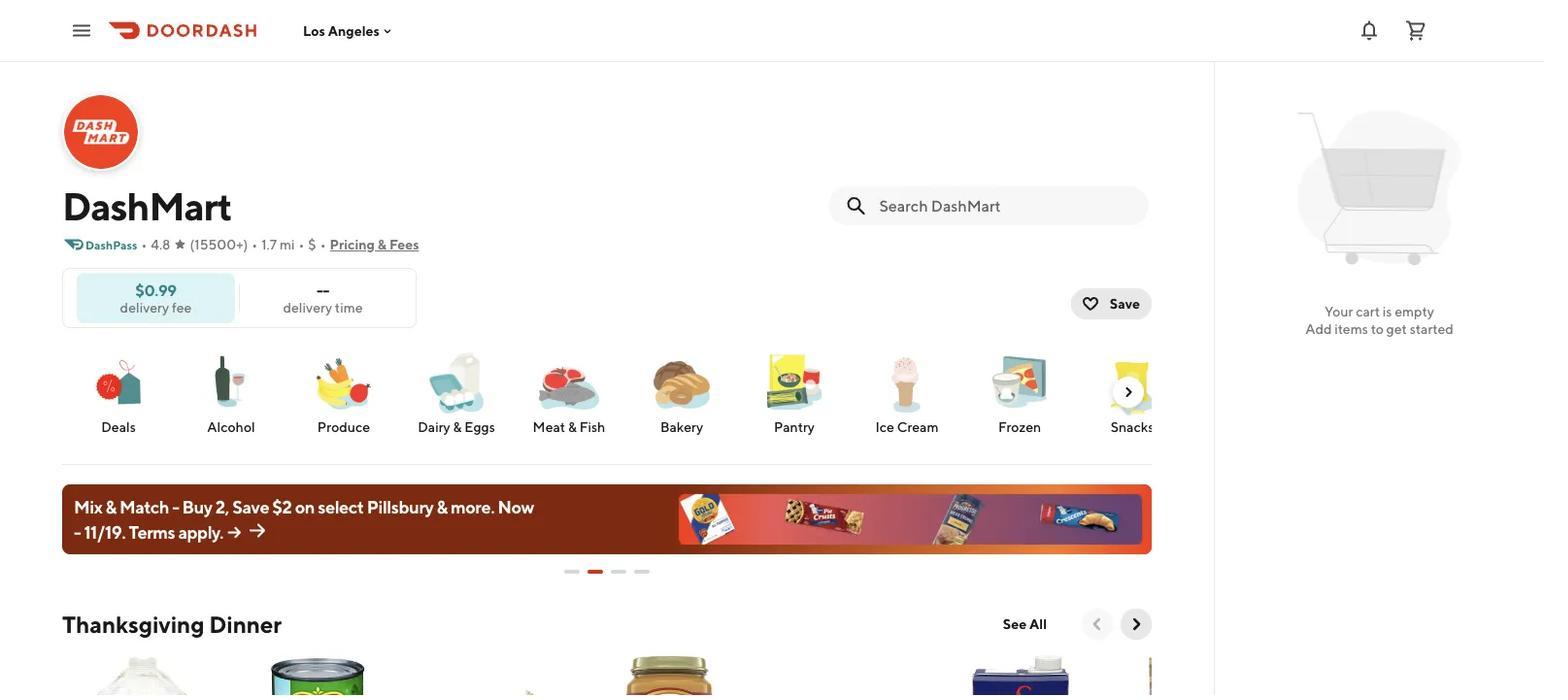 Task type: describe. For each thing, give the bounding box(es) containing it.
1 • from the left
[[141, 237, 147, 253]]

dashpass
[[86, 238, 137, 252]]

dashmart image
[[64, 95, 138, 169]]

items
[[1335, 321, 1369, 337]]

eggs
[[465, 419, 495, 435]]

meat & fish
[[533, 419, 606, 435]]

pantry image
[[760, 348, 830, 418]]

$0.99
[[135, 281, 177, 299]]

snacks link
[[1084, 348, 1181, 437]]

deals image
[[84, 348, 154, 418]]

buy
[[182, 497, 212, 518]]

dairy
[[418, 419, 451, 435]]

2,
[[216, 497, 229, 518]]

bakery
[[661, 419, 704, 435]]

to
[[1372, 321, 1384, 337]]

dairy & eggs link
[[408, 348, 505, 437]]

4.8
[[151, 237, 171, 253]]

los angeles button
[[303, 23, 395, 39]]

pricing
[[330, 237, 375, 253]]

$0.99 delivery fee
[[120, 281, 192, 315]]

produce
[[318, 419, 370, 435]]

fish
[[580, 419, 606, 435]]

now
[[498, 497, 534, 518]]

time
[[335, 299, 363, 315]]

meat
[[533, 419, 566, 435]]

started
[[1410, 321, 1454, 337]]

save inside button
[[1110, 296, 1141, 312]]

dinner
[[209, 611, 282, 638]]

cream
[[898, 419, 939, 435]]

next image
[[1121, 385, 1137, 400]]

dairy & eggs
[[418, 419, 495, 435]]

los
[[303, 23, 325, 39]]

match
[[119, 497, 169, 518]]

alcohol image
[[196, 348, 266, 417]]

see all link
[[992, 609, 1059, 640]]

deals link
[[70, 348, 167, 437]]

fee
[[172, 299, 192, 315]]

save button
[[1072, 289, 1152, 320]]

ice cream image
[[873, 348, 942, 418]]

delivery inside -- delivery time
[[283, 299, 332, 315]]

is
[[1383, 304, 1393, 320]]

$
[[308, 237, 316, 253]]

pantry link
[[746, 348, 843, 437]]

apply.
[[178, 522, 223, 542]]

& left more.
[[437, 497, 448, 518]]

1.7
[[262, 237, 277, 253]]

produce link
[[295, 348, 393, 437]]

snacks image
[[1098, 348, 1168, 418]]

thanksgiving dinner
[[62, 611, 282, 638]]

→
[[226, 522, 242, 542]]

on
[[295, 497, 315, 518]]

see
[[1004, 616, 1027, 633]]

get
[[1387, 321, 1408, 337]]

pillsbury
[[367, 497, 434, 518]]

-- delivery time
[[283, 281, 363, 315]]

meat & fish image
[[534, 348, 604, 418]]

• 1.7 mi • $ • pricing & fees
[[252, 237, 419, 253]]

& left fees
[[378, 237, 387, 253]]

fees
[[390, 237, 419, 253]]

alcohol link
[[183, 348, 280, 437]]

los angeles
[[303, 23, 380, 39]]

& for meat & fish
[[568, 419, 577, 435]]



Task type: locate. For each thing, give the bounding box(es) containing it.
Search DashMart search field
[[880, 195, 1133, 217]]

snacks
[[1111, 419, 1155, 435]]

•
[[141, 237, 147, 253], [252, 237, 258, 253], [299, 237, 304, 253], [320, 237, 326, 253]]

meat & fish link
[[521, 348, 618, 437]]

frozen image
[[985, 348, 1055, 418]]

1 vertical spatial save
[[232, 497, 269, 518]]

$2
[[272, 497, 292, 518]]

• left 4.8
[[141, 237, 147, 253]]

& right mix
[[105, 497, 116, 518]]

• left 1.7
[[252, 237, 258, 253]]

your cart is empty add items to get started
[[1306, 304, 1454, 337]]

ice cream link
[[859, 348, 956, 437]]

bakery image
[[647, 348, 717, 418]]

angeles
[[328, 23, 380, 39]]

& left 'eggs' at the bottom left
[[453, 419, 462, 435]]

mix
[[74, 497, 102, 518]]

save inside mix & match - buy 2, save $2 on select pillsbury & more. now - 11/19. terms apply. →
[[232, 497, 269, 518]]

0 horizontal spatial save
[[232, 497, 269, 518]]

thanksgiving dinner link
[[62, 609, 282, 640]]

(15500+)
[[190, 237, 248, 253]]

produce image
[[309, 348, 379, 418]]

select
[[318, 497, 364, 518]]

0 items, open order cart image
[[1405, 19, 1428, 42]]

1 horizontal spatial save
[[1110, 296, 1141, 312]]

0 horizontal spatial delivery
[[120, 299, 169, 315]]

& for mix & match - buy 2, save $2 on select pillsbury & more. now - 11/19. terms apply. →
[[105, 497, 116, 518]]

delivery
[[120, 299, 169, 315], [283, 299, 332, 315]]

pantry
[[774, 419, 815, 435]]

delivery left time
[[283, 299, 332, 315]]

empty
[[1395, 304, 1435, 320]]

& inside 'link'
[[568, 419, 577, 435]]

1 delivery from the left
[[120, 299, 169, 315]]

delivery left fee on the left top of the page
[[120, 299, 169, 315]]

delivery inside $0.99 delivery fee
[[120, 299, 169, 315]]

frozen link
[[972, 348, 1069, 437]]

see all
[[1004, 616, 1047, 633]]

bakery link
[[633, 348, 731, 437]]

mix & match - buy 2, save $2 on select pillsbury & more. now - 11/19. terms apply. →
[[74, 497, 534, 542]]

dashmart
[[62, 183, 232, 229]]

dairy & eggs image
[[422, 348, 492, 418]]

• right $
[[320, 237, 326, 253]]

3 • from the left
[[299, 237, 304, 253]]

ice
[[876, 419, 895, 435]]

2 • from the left
[[252, 237, 258, 253]]

pricing & fees button
[[330, 229, 419, 260]]

• left $
[[299, 237, 304, 253]]

empty retail cart image
[[1289, 97, 1472, 280]]

next button of carousel image
[[1127, 615, 1147, 634]]

1 horizontal spatial delivery
[[283, 299, 332, 315]]

previous button of carousel image
[[1088, 615, 1108, 634]]

more.
[[451, 497, 495, 518]]

frozen
[[999, 419, 1042, 435]]

open menu image
[[70, 19, 93, 42]]

all
[[1030, 616, 1047, 633]]

deals
[[101, 419, 136, 435]]

-
[[317, 281, 323, 299], [323, 281, 329, 299], [172, 497, 179, 518], [74, 522, 81, 542]]

ice cream
[[876, 419, 939, 435]]

0 vertical spatial save
[[1110, 296, 1141, 312]]

&
[[378, 237, 387, 253], [453, 419, 462, 435], [568, 419, 577, 435], [105, 497, 116, 518], [437, 497, 448, 518]]

2 delivery from the left
[[283, 299, 332, 315]]

& for dairy & eggs
[[453, 419, 462, 435]]

cart
[[1357, 304, 1381, 320]]

& left 'fish' at the bottom left
[[568, 419, 577, 435]]

terms
[[129, 522, 175, 542]]

alcohol
[[207, 419, 255, 435]]

save up snacks image
[[1110, 296, 1141, 312]]

notification bell image
[[1358, 19, 1382, 42]]

save
[[1110, 296, 1141, 312], [232, 497, 269, 518]]

mi
[[280, 237, 295, 253]]

your
[[1325, 304, 1354, 320]]

4 • from the left
[[320, 237, 326, 253]]

11/19.
[[84, 522, 126, 542]]

thanksgiving
[[62, 611, 204, 638]]

save right 2,
[[232, 497, 269, 518]]

add
[[1306, 321, 1333, 337]]



Task type: vqa. For each thing, say whether or not it's contained in the screenshot.
the 28 within the The 28 Min $3.99 Delivery Fee
no



